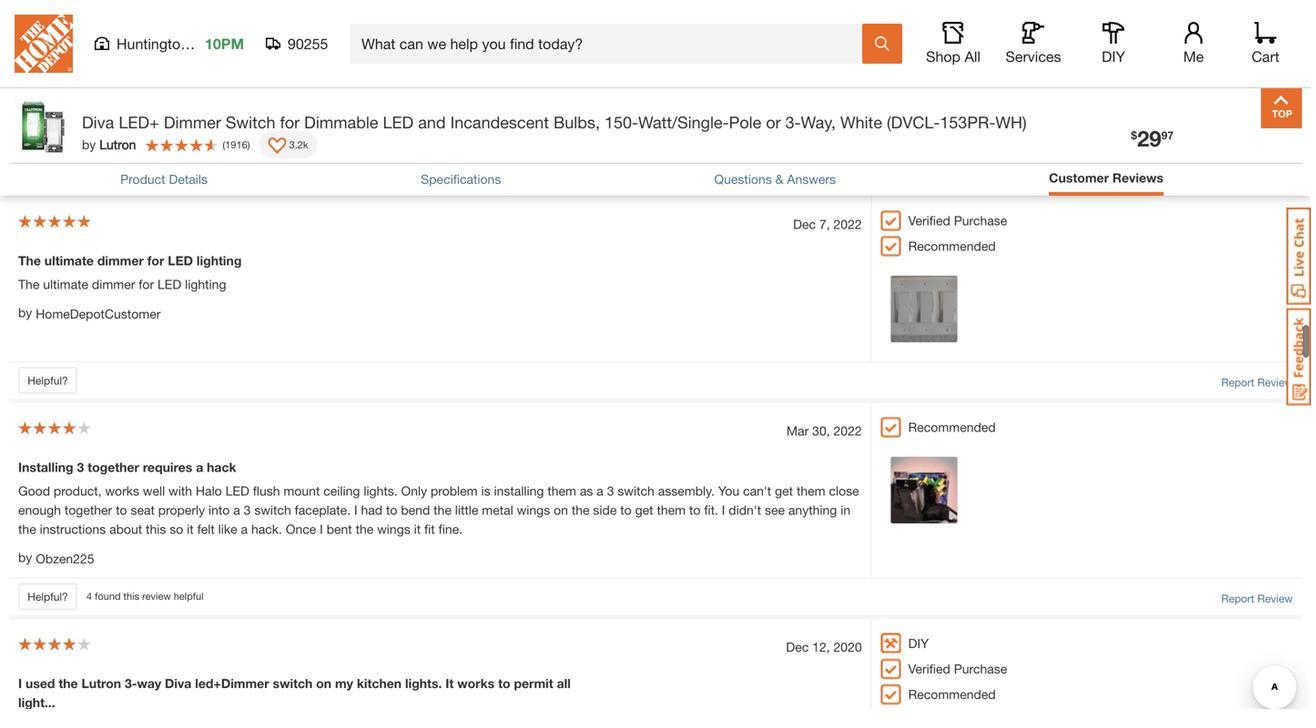Task type: describe. For each thing, give the bounding box(es) containing it.
ceiling
[[323, 483, 360, 499]]

park
[[193, 35, 222, 52]]

a right the into
[[233, 503, 240, 518]]

side
[[593, 503, 617, 518]]

easy
[[157, 91, 185, 106]]

150-
[[605, 112, 638, 132]]

recommended for dec 12, 2020
[[908, 687, 996, 702]]

(dvcl-
[[887, 112, 940, 132]]

trina
[[36, 121, 63, 136]]

0 vertical spatial lutron
[[99, 137, 136, 152]]

questions
[[714, 172, 772, 187]]

led up homedepotcustomer
[[158, 277, 181, 292]]

1 it from the left
[[187, 522, 194, 537]]

90255
[[288, 35, 328, 52]]

this inside installing 3 together requires a hack good product, works well with halo led flush mount ceiling lights. only problem is installing them as a 3 switch assembly. you can't  get them close enough together to seat properly into a 3 switch faceplate. i had to bend the little metal wings on the side to get them to fit. i didn't see anything in the instructions about this so it felt like a hack. once i bent the wings it fit fine.
[[146, 522, 166, 537]]

product image image
[[14, 97, 73, 156]]

all
[[965, 48, 981, 65]]

to right side
[[620, 503, 632, 518]]

close
[[829, 483, 859, 499]]

cart link
[[1246, 22, 1286, 66]]

2022 for dec 14, 2022
[[834, 31, 862, 46]]

0 horizontal spatial wings
[[377, 522, 410, 537]]

this for by obzen225
[[123, 590, 139, 602]]

switch
[[226, 112, 275, 132]]

wh)
[[995, 112, 1027, 132]]

1 vertical spatial switch
[[254, 503, 291, 518]]

verified for dec 14, 2022
[[908, 27, 950, 42]]

for inside the perfect dimmers beautiful and work well. easy for electrician to install.
[[188, 91, 204, 106]]

mar 30, 2022
[[787, 423, 862, 438]]

the home depot logo image
[[15, 15, 73, 73]]

(
[[223, 139, 225, 150]]

led inside installing 3 together requires a hack good product, works well with halo led flush mount ceiling lights. only problem is installing them as a 3 switch assembly. you can't  get them close enough together to seat properly into a 3 switch faceplate. i had to bend the little metal wings on the side to get them to fit. i didn't see anything in the instructions about this so it felt like a hack. once i bent the wings it fit fine.
[[225, 483, 249, 499]]

1 vertical spatial and
[[418, 112, 446, 132]]

product details
[[120, 172, 208, 187]]

review for recommended
[[1257, 592, 1293, 605]]

switch inside i used the lutron 3-way diva led+dimmer switch on my kitchen lights. it works to permit all light...
[[273, 676, 313, 691]]

to inside i used the lutron 3-way diva led+dimmer switch on my kitchen lights. it works to permit all light...
[[498, 676, 510, 691]]

lights. inside installing 3 together requires a hack good product, works well with halo led flush mount ceiling lights. only problem is installing them as a 3 switch assembly. you can't  get them close enough together to seat properly into a 3 switch faceplate. i had to bend the little metal wings on the side to get them to fit. i didn't see anything in the instructions about this so it felt like a hack. once i bent the wings it fit fine.
[[364, 483, 398, 499]]

0 vertical spatial lighting
[[197, 253, 242, 268]]

on inside i used the lutron 3-way diva led+dimmer switch on my kitchen lights. it works to permit all light...
[[316, 676, 331, 691]]

enough
[[18, 503, 61, 518]]

i left 'bent'
[[320, 522, 323, 537]]

1 horizontal spatial get
[[775, 483, 793, 499]]

huntington
[[117, 35, 189, 52]]

30,
[[812, 423, 830, 438]]

mount
[[284, 483, 320, 499]]

questions & answers
[[714, 172, 836, 187]]

can't
[[743, 483, 771, 499]]

4
[[86, 590, 92, 602]]

shop
[[926, 48, 961, 65]]

0 horizontal spatial diva
[[82, 112, 114, 132]]

only
[[401, 483, 427, 499]]

by for by trina d
[[18, 119, 32, 134]]

as
[[580, 483, 593, 499]]

90255 button
[[266, 35, 329, 53]]

to inside the perfect dimmers beautiful and work well. easy for electrician to install.
[[269, 91, 280, 106]]

by for by lutron
[[82, 137, 96, 152]]

services
[[1006, 48, 1061, 65]]

4 found this review helpful
[[86, 590, 204, 602]]

hack.
[[251, 522, 282, 537]]

well.
[[128, 91, 154, 106]]

diva inside i used the lutron 3-way diva led+dimmer switch on my kitchen lights. it works to permit all light...
[[165, 676, 192, 691]]

1 helpful? button from the top
[[18, 367, 77, 394]]

a left hack
[[196, 460, 203, 475]]

little
[[455, 503, 478, 518]]

or
[[766, 112, 781, 132]]

perfect dimmers beautiful and work well. easy for electrician to install.
[[18, 67, 320, 106]]

shop all
[[926, 48, 981, 65]]

details
[[169, 172, 208, 187]]

obzen225 button
[[36, 549, 94, 569]]

dec 14, 2022
[[786, 31, 862, 46]]

to right had
[[386, 503, 397, 518]]

answers
[[787, 172, 836, 187]]

services button
[[1004, 22, 1063, 66]]

lights. inside i used the lutron 3-way diva led+dimmer switch on my kitchen lights. it works to permit all light...
[[405, 676, 442, 691]]

1
[[86, 168, 92, 180]]

light...
[[18, 695, 55, 709]]

$ 29 97
[[1131, 125, 1174, 151]]

assembly.
[[658, 483, 715, 499]]

works inside installing 3 together requires a hack good product, works well with halo led flush mount ceiling lights. only problem is installing them as a 3 switch assembly. you can't  get them close enough together to seat properly into a 3 switch faceplate. i had to bend the little metal wings on the side to get them to fit. i didn't see anything in the instructions about this so it felt like a hack. once i bent the wings it fit fine.
[[105, 483, 139, 499]]

kitchen
[[357, 676, 402, 691]]

feedback link image
[[1287, 308, 1311, 406]]

electrician
[[207, 91, 265, 106]]

instructions
[[40, 522, 106, 537]]

led right the dimmable
[[383, 112, 414, 132]]

dimmable
[[304, 112, 378, 132]]

report review for recommended
[[1221, 592, 1293, 605]]

verified purchase for dec 7, 2022
[[908, 213, 1007, 228]]

verified purchase for dec 14, 2022
[[908, 27, 1007, 42]]

watt/single-
[[638, 112, 729, 132]]

works inside i used the lutron 3-way diva led+dimmer switch on my kitchen lights. it works to permit all light...
[[457, 676, 495, 691]]

by trina d
[[18, 119, 75, 136]]

report review for verified purchase
[[1221, 376, 1293, 389]]

this for by trina d
[[123, 168, 139, 180]]

fine.
[[438, 522, 463, 537]]

3 verified from the top
[[908, 661, 950, 676]]

pole
[[729, 112, 761, 132]]

live chat image
[[1287, 208, 1311, 305]]

dec 7, 2022
[[793, 217, 862, 232]]

3.2k
[[289, 139, 308, 150]]

10pm
[[205, 35, 244, 52]]

dec for dec 7, 2022
[[793, 217, 816, 232]]

dimmers
[[66, 67, 119, 82]]

by for by homedepotcustomer
[[18, 305, 32, 320]]

2 it from the left
[[414, 522, 421, 537]]

led down 'details'
[[168, 253, 193, 268]]

me button
[[1165, 22, 1223, 66]]

had
[[361, 503, 383, 518]]

1 horizontal spatial wings
[[517, 503, 550, 518]]

perfect
[[18, 67, 62, 82]]

in
[[841, 503, 850, 518]]

2 horizontal spatial them
[[797, 483, 825, 499]]

into
[[208, 503, 230, 518]]

d
[[66, 121, 75, 136]]

by homedepotcustomer
[[18, 305, 161, 321]]

permit
[[514, 676, 553, 691]]

1 vertical spatial ultimate
[[43, 277, 88, 292]]

requires
[[143, 460, 192, 475]]

white
[[840, 112, 882, 132]]

verified for dec 7, 2022
[[908, 213, 950, 228]]

mar
[[787, 423, 809, 438]]

1 vertical spatial lighting
[[185, 277, 226, 292]]

shop all button
[[924, 22, 982, 66]]

1 helpful? from the top
[[28, 374, 68, 387]]

fit.
[[704, 503, 718, 518]]

metal
[[482, 503, 513, 518]]

so
[[170, 522, 183, 537]]

led+dimmer
[[195, 676, 269, 691]]

0 vertical spatial switch
[[618, 483, 654, 499]]

2 helpful? button from the top
[[18, 583, 77, 610]]

lutron inside i used the lutron 3-way diva led+dimmer switch on my kitchen lights. it works to permit all light...
[[81, 676, 121, 691]]

2 horizontal spatial 3
[[607, 483, 614, 499]]

faceplate.
[[295, 503, 351, 518]]

0 vertical spatial together
[[88, 460, 139, 475]]

diy inside button
[[1102, 48, 1125, 65]]

7,
[[819, 217, 830, 232]]

fit
[[424, 522, 435, 537]]

didn't
[[729, 503, 761, 518]]

and inside the perfect dimmers beautiful and work well. easy for electrician to install.
[[72, 91, 93, 106]]

specifications
[[421, 172, 501, 187]]

obzen225
[[36, 551, 94, 566]]



Task type: vqa. For each thing, say whether or not it's contained in the screenshot.
"Add to Cart" corresponding to first Add to Cart button from right
no



Task type: locate. For each thing, give the bounding box(es) containing it.
12,
[[812, 640, 830, 655]]

1 vertical spatial verified
[[908, 213, 950, 228]]

lutron left "way"
[[81, 676, 121, 691]]

1 vertical spatial report
[[1221, 592, 1254, 605]]

What can we help you find today? search field
[[361, 25, 861, 63]]

i right fit.
[[722, 503, 725, 518]]

2 recommended from the top
[[908, 420, 996, 435]]

recommended for dec 7, 2022
[[908, 239, 996, 254]]

this down by lutron
[[123, 168, 139, 180]]

dec for dec 14, 2022
[[786, 31, 809, 46]]

2 helpful from the top
[[174, 590, 204, 602]]

dec left '14,'
[[786, 31, 809, 46]]

reviews
[[1113, 170, 1164, 185]]

diy button
[[1084, 22, 1143, 66]]

2 vertical spatial verified purchase
[[908, 661, 1007, 676]]

0 horizontal spatial works
[[105, 483, 139, 499]]

work
[[97, 91, 125, 106]]

helpful
[[174, 168, 204, 180], [174, 590, 204, 602]]

1 horizontal spatial on
[[554, 503, 568, 518]]

by for by obzen225
[[18, 550, 32, 565]]

0 vertical spatial 3-
[[785, 112, 801, 132]]

by up "1"
[[82, 137, 96, 152]]

0 vertical spatial this
[[123, 168, 139, 180]]

works up seat
[[105, 483, 139, 499]]

dec left the 12,
[[786, 640, 809, 655]]

3
[[77, 460, 84, 475], [607, 483, 614, 499], [244, 503, 251, 518]]

2 2022 from the top
[[834, 217, 862, 232]]

a right like on the bottom of page
[[241, 522, 248, 537]]

verified purchase
[[908, 27, 1007, 42], [908, 213, 1007, 228], [908, 661, 1007, 676]]

like
[[218, 522, 237, 537]]

on
[[554, 503, 568, 518], [316, 676, 331, 691]]

1 helpful from the top
[[174, 168, 204, 180]]

1 vertical spatial review
[[142, 590, 171, 602]]

problem
[[431, 483, 478, 499]]

review for trina d
[[142, 168, 171, 180]]

recommended
[[908, 239, 996, 254], [908, 420, 996, 435], [908, 687, 996, 702]]

0 vertical spatial dimmer
[[97, 253, 144, 268]]

by left obzen225
[[18, 550, 32, 565]]

wings down the bend
[[377, 522, 410, 537]]

1 vertical spatial this
[[146, 522, 166, 537]]

1 vertical spatial report review
[[1221, 592, 1293, 605]]

purchase for dec 14, 2022
[[954, 27, 1007, 42]]

huntington park
[[117, 35, 222, 52]]

review
[[142, 168, 171, 180], [142, 590, 171, 602]]

you
[[718, 483, 739, 499]]

14,
[[812, 31, 830, 46]]

1 vertical spatial helpful?
[[28, 590, 68, 603]]

0 horizontal spatial it
[[187, 522, 194, 537]]

1 vertical spatial wings
[[377, 522, 410, 537]]

switch
[[618, 483, 654, 499], [254, 503, 291, 518], [273, 676, 313, 691]]

1 2022 from the top
[[834, 31, 862, 46]]

0 vertical spatial on
[[554, 503, 568, 518]]

1 vertical spatial dec
[[793, 217, 816, 232]]

diva up by lutron
[[82, 112, 114, 132]]

the right used
[[59, 676, 78, 691]]

found right "1"
[[95, 168, 121, 180]]

1 vertical spatial dimmer
[[92, 277, 135, 292]]

customer
[[1049, 170, 1109, 185]]

to left fit.
[[689, 503, 701, 518]]

1 vertical spatial together
[[64, 503, 112, 518]]

found for obzen225
[[95, 590, 121, 602]]

helpful for electrician
[[174, 168, 204, 180]]

wings down installing
[[517, 503, 550, 518]]

3- right or
[[785, 112, 801, 132]]

with
[[169, 483, 192, 499]]

1 horizontal spatial it
[[414, 522, 421, 537]]

together
[[88, 460, 139, 475], [64, 503, 112, 518]]

1 vertical spatial 3-
[[125, 676, 137, 691]]

1 vertical spatial purchase
[[954, 213, 1007, 228]]

switch up hack.
[[254, 503, 291, 518]]

1 vertical spatial verified purchase
[[908, 213, 1007, 228]]

1 vertical spatial the
[[18, 277, 39, 292]]

1 report review button from the top
[[1221, 374, 1293, 391]]

to left install.
[[269, 91, 280, 106]]

display image
[[268, 137, 286, 156]]

2 review from the top
[[142, 590, 171, 602]]

1 horizontal spatial diy
[[1102, 48, 1125, 65]]

report review button for recommended
[[1221, 590, 1293, 607]]

0 horizontal spatial lights.
[[364, 483, 398, 499]]

153pr-
[[940, 112, 995, 132]]

homedepotcustomer
[[36, 306, 161, 321]]

2022 for mar 30, 2022
[[834, 423, 862, 438]]

a right as
[[597, 483, 603, 499]]

helpful right the product
[[174, 168, 204, 180]]

0 vertical spatial found
[[95, 168, 121, 180]]

1 verified purchase from the top
[[908, 27, 1007, 42]]

1 vertical spatial helpful? button
[[18, 583, 77, 610]]

product
[[120, 172, 165, 187]]

helpful? button
[[18, 367, 77, 394], [18, 583, 77, 610]]

on inside installing 3 together requires a hack good product, works well with halo led flush mount ceiling lights. only problem is installing them as a 3 switch assembly. you can't  get them close enough together to seat properly into a 3 switch faceplate. i had to bend the little metal wings on the side to get them to fit. i didn't see anything in the instructions about this so it felt like a hack. once i bent the wings it fit fine.
[[554, 503, 568, 518]]

1 found from the top
[[95, 168, 121, 180]]

beautiful
[[18, 91, 68, 106]]

helpful for works
[[174, 590, 204, 602]]

the inside i used the lutron 3-way diva led+dimmer switch on my kitchen lights. it works to permit all light...
[[59, 676, 78, 691]]

2 report from the top
[[1221, 592, 1254, 605]]

by left homedepotcustomer
[[18, 305, 32, 320]]

1 purchase from the top
[[954, 27, 1007, 42]]

1 vertical spatial found
[[95, 590, 121, 602]]

1 vertical spatial lights.
[[405, 676, 442, 691]]

dec 12, 2020
[[786, 640, 862, 655]]

the
[[18, 253, 41, 268], [18, 277, 39, 292]]

together down product,
[[64, 503, 112, 518]]

0 vertical spatial review
[[142, 168, 171, 180]]

together up product,
[[88, 460, 139, 475]]

them up anything
[[797, 483, 825, 499]]

hack
[[207, 460, 236, 475]]

3- down '4 found this review helpful'
[[125, 676, 137, 691]]

ultimate
[[44, 253, 94, 268], [43, 277, 88, 292]]

installing 3 together requires a hack good product, works well with halo led flush mount ceiling lights. only problem is installing them as a 3 switch assembly. you can't  get them close enough together to seat properly into a 3 switch faceplate. i had to bend the little metal wings on the side to get them to fit. i didn't see anything in the instructions about this so it felt like a hack. once i bent the wings it fit fine.
[[18, 460, 859, 537]]

the down had
[[356, 522, 374, 537]]

customer reviews button
[[1049, 168, 1164, 191], [1049, 168, 1164, 188]]

0 vertical spatial the
[[18, 253, 41, 268]]

i left used
[[18, 676, 22, 691]]

0 vertical spatial 3
[[77, 460, 84, 475]]

dec for dec 12, 2020
[[786, 640, 809, 655]]

and
[[72, 91, 93, 106], [418, 112, 446, 132]]

by lutron
[[82, 137, 136, 152]]

0 vertical spatial wings
[[517, 503, 550, 518]]

by inside by trina d
[[18, 119, 32, 134]]

)
[[247, 139, 250, 150]]

for
[[188, 91, 204, 106], [280, 112, 300, 132], [147, 253, 164, 268], [139, 277, 154, 292]]

on left side
[[554, 503, 568, 518]]

2 purchase from the top
[[954, 213, 1007, 228]]

report
[[1221, 376, 1254, 389], [1221, 592, 1254, 605]]

dimmer
[[164, 112, 221, 132]]

it
[[187, 522, 194, 537], [414, 522, 421, 537]]

helpful? button down the by obzen225
[[18, 583, 77, 610]]

found right the 4
[[95, 590, 121, 602]]

installing
[[18, 460, 73, 475]]

0 horizontal spatial get
[[635, 503, 653, 518]]

2 vertical spatial 3
[[244, 503, 251, 518]]

by left trina
[[18, 119, 32, 134]]

0 vertical spatial works
[[105, 483, 139, 499]]

report for recommended
[[1221, 592, 1254, 605]]

0 vertical spatial diva
[[82, 112, 114, 132]]

the down as
[[572, 503, 590, 518]]

2 vertical spatial 2022
[[834, 423, 862, 438]]

get up see
[[775, 483, 793, 499]]

helpful? down the by obzen225
[[28, 590, 68, 603]]

0 vertical spatial diy
[[1102, 48, 1125, 65]]

i inside i used the lutron 3-way diva led+dimmer switch on my kitchen lights. it works to permit all light...
[[18, 676, 22, 691]]

helpful? down by homedepotcustomer
[[28, 374, 68, 387]]

and up specifications
[[418, 112, 446, 132]]

them left as
[[548, 483, 576, 499]]

all
[[557, 676, 571, 691]]

i left had
[[354, 503, 357, 518]]

0 vertical spatial recommended
[[908, 239, 996, 254]]

1 vertical spatial on
[[316, 676, 331, 691]]

0 vertical spatial helpful
[[174, 168, 204, 180]]

0 vertical spatial lights.
[[364, 483, 398, 499]]

3 purchase from the top
[[954, 661, 1007, 676]]

0 vertical spatial report
[[1221, 376, 1254, 389]]

3- inside i used the lutron 3-way diva led+dimmer switch on my kitchen lights. it works to permit all light...
[[125, 676, 137, 691]]

switch left my
[[273, 676, 313, 691]]

way,
[[801, 112, 836, 132]]

lights.
[[364, 483, 398, 499], [405, 676, 442, 691]]

2 vertical spatial this
[[123, 590, 139, 602]]

0 vertical spatial verified purchase
[[908, 27, 1007, 42]]

lutron down led+
[[99, 137, 136, 152]]

2 vertical spatial switch
[[273, 676, 313, 691]]

them down the assembly.
[[657, 503, 686, 518]]

review right the 4
[[142, 590, 171, 602]]

0 vertical spatial dec
[[786, 31, 809, 46]]

it
[[445, 676, 454, 691]]

2 vertical spatial dec
[[786, 640, 809, 655]]

1 vertical spatial diy
[[908, 636, 929, 651]]

me
[[1183, 48, 1204, 65]]

1 horizontal spatial them
[[657, 503, 686, 518]]

to
[[269, 91, 280, 106], [116, 503, 127, 518], [386, 503, 397, 518], [620, 503, 632, 518], [689, 503, 701, 518], [498, 676, 510, 691]]

review for verified purchase
[[1257, 376, 1293, 389]]

top button
[[1261, 87, 1302, 128]]

1 vertical spatial works
[[457, 676, 495, 691]]

once
[[286, 522, 316, 537]]

led up the into
[[225, 483, 249, 499]]

0 vertical spatial helpful? button
[[18, 367, 77, 394]]

found for trina d
[[95, 168, 121, 180]]

the down enough
[[18, 522, 36, 537]]

diy left me
[[1102, 48, 1125, 65]]

97
[[1161, 129, 1174, 142]]

1 vertical spatial lutron
[[81, 676, 121, 691]]

3.2k button
[[259, 131, 317, 158]]

1 horizontal spatial and
[[418, 112, 446, 132]]

2 verified purchase from the top
[[908, 213, 1007, 228]]

by obzen225
[[18, 550, 94, 566]]

2022 for dec 7, 2022
[[834, 217, 862, 232]]

lights. up had
[[364, 483, 398, 499]]

0 vertical spatial review
[[1257, 376, 1293, 389]]

2 the from the top
[[18, 277, 39, 292]]

1 report review from the top
[[1221, 376, 1293, 389]]

2 report review from the top
[[1221, 592, 1293, 605]]

a
[[196, 460, 203, 475], [597, 483, 603, 499], [233, 503, 240, 518], [241, 522, 248, 537]]

1 verified from the top
[[908, 27, 950, 42]]

3 verified purchase from the top
[[908, 661, 1007, 676]]

by inside by homedepotcustomer
[[18, 305, 32, 320]]

it left fit
[[414, 522, 421, 537]]

0 vertical spatial purchase
[[954, 27, 1007, 42]]

review down led+
[[142, 168, 171, 180]]

switch right as
[[618, 483, 654, 499]]

review for obzen225
[[142, 590, 171, 602]]

diva
[[82, 112, 114, 132], [165, 676, 192, 691]]

diy right 2020
[[908, 636, 929, 651]]

see
[[765, 503, 785, 518]]

to up about
[[116, 503, 127, 518]]

0 vertical spatial verified
[[908, 27, 950, 42]]

this right the 4
[[123, 590, 139, 602]]

1916
[[225, 139, 247, 150]]

the ultimate dimmer for led lighting the ultimate dimmer for led lighting
[[18, 253, 242, 292]]

verified
[[908, 27, 950, 42], [908, 213, 950, 228], [908, 661, 950, 676]]

0 horizontal spatial and
[[72, 91, 93, 106]]

0 vertical spatial report review
[[1221, 376, 1293, 389]]

the up fine.
[[434, 503, 451, 518]]

to left permit
[[498, 676, 510, 691]]

works right it
[[457, 676, 495, 691]]

1 vertical spatial 2022
[[834, 217, 862, 232]]

lights. left it
[[405, 676, 442, 691]]

lutron
[[99, 137, 136, 152], [81, 676, 121, 691]]

1 vertical spatial helpful
[[174, 590, 204, 602]]

2 found from the top
[[95, 590, 121, 602]]

customer reviews
[[1049, 170, 1164, 185]]

2020
[[834, 640, 862, 655]]

3 up product,
[[77, 460, 84, 475]]

1 horizontal spatial diva
[[165, 676, 192, 691]]

2 report review button from the top
[[1221, 590, 1293, 607]]

0 horizontal spatial them
[[548, 483, 576, 499]]

3 2022 from the top
[[834, 423, 862, 438]]

0 horizontal spatial 3-
[[125, 676, 137, 691]]

dimmer
[[97, 253, 144, 268], [92, 277, 135, 292]]

report for verified purchase
[[1221, 376, 1254, 389]]

0 vertical spatial report review button
[[1221, 374, 1293, 391]]

properly
[[158, 503, 205, 518]]

1 vertical spatial get
[[635, 503, 653, 518]]

2 review from the top
[[1257, 592, 1293, 605]]

way
[[137, 676, 161, 691]]

2022 right 30,
[[834, 423, 862, 438]]

2022 right '14,'
[[834, 31, 862, 46]]

it right so
[[187, 522, 194, 537]]

0 horizontal spatial on
[[316, 676, 331, 691]]

0 horizontal spatial diy
[[908, 636, 929, 651]]

bulbs,
[[554, 112, 600, 132]]

0 vertical spatial ultimate
[[44, 253, 94, 268]]

2 helpful? from the top
[[28, 590, 68, 603]]

1 review from the top
[[142, 168, 171, 180]]

2 vertical spatial verified
[[908, 661, 950, 676]]

and down dimmers
[[72, 91, 93, 106]]

( 1916 )
[[223, 139, 250, 150]]

good
[[18, 483, 50, 499]]

2 verified from the top
[[908, 213, 950, 228]]

1 horizontal spatial works
[[457, 676, 495, 691]]

i
[[354, 503, 357, 518], [722, 503, 725, 518], [320, 522, 323, 537], [18, 676, 22, 691]]

2 vertical spatial purchase
[[954, 661, 1007, 676]]

2 vertical spatial recommended
[[908, 687, 996, 702]]

wings
[[517, 503, 550, 518], [377, 522, 410, 537]]

29
[[1137, 125, 1161, 151]]

1 vertical spatial diva
[[165, 676, 192, 691]]

this left so
[[146, 522, 166, 537]]

specifications button
[[421, 170, 501, 189], [421, 170, 501, 189]]

diy
[[1102, 48, 1125, 65], [908, 636, 929, 651]]

report review
[[1221, 376, 1293, 389], [1221, 592, 1293, 605]]

1 the from the top
[[18, 253, 41, 268]]

1 horizontal spatial 3-
[[785, 112, 801, 132]]

0 horizontal spatial 3
[[77, 460, 84, 475]]

3 right the into
[[244, 503, 251, 518]]

purchase for dec 7, 2022
[[954, 213, 1007, 228]]

anything
[[788, 503, 837, 518]]

3 recommended from the top
[[908, 687, 996, 702]]

1 vertical spatial review
[[1257, 592, 1293, 605]]

incandescent
[[450, 112, 549, 132]]

is
[[481, 483, 490, 499]]

helpful down so
[[174, 590, 204, 602]]

helpful? button down by homedepotcustomer
[[18, 367, 77, 394]]

1 vertical spatial 3
[[607, 483, 614, 499]]

cart
[[1252, 48, 1279, 65]]

get right side
[[635, 503, 653, 518]]

diva right "way"
[[165, 676, 192, 691]]

1 vertical spatial report review button
[[1221, 590, 1293, 607]]

0 vertical spatial and
[[72, 91, 93, 106]]

1 horizontal spatial 3
[[244, 503, 251, 518]]

2022 right 7,
[[834, 217, 862, 232]]

0 vertical spatial 2022
[[834, 31, 862, 46]]

on left my
[[316, 676, 331, 691]]

1 review from the top
[[1257, 376, 1293, 389]]

0 vertical spatial helpful?
[[28, 374, 68, 387]]

dec left 7,
[[793, 217, 816, 232]]

1 recommended from the top
[[908, 239, 996, 254]]

0 vertical spatial get
[[775, 483, 793, 499]]

this
[[123, 168, 139, 180], [146, 522, 166, 537], [123, 590, 139, 602]]

well
[[143, 483, 165, 499]]

seat
[[131, 503, 155, 518]]

1 vertical spatial recommended
[[908, 420, 996, 435]]

1 report from the top
[[1221, 376, 1254, 389]]

report review button for verified purchase
[[1221, 374, 1293, 391]]

3 up side
[[607, 483, 614, 499]]

by inside the by obzen225
[[18, 550, 32, 565]]



